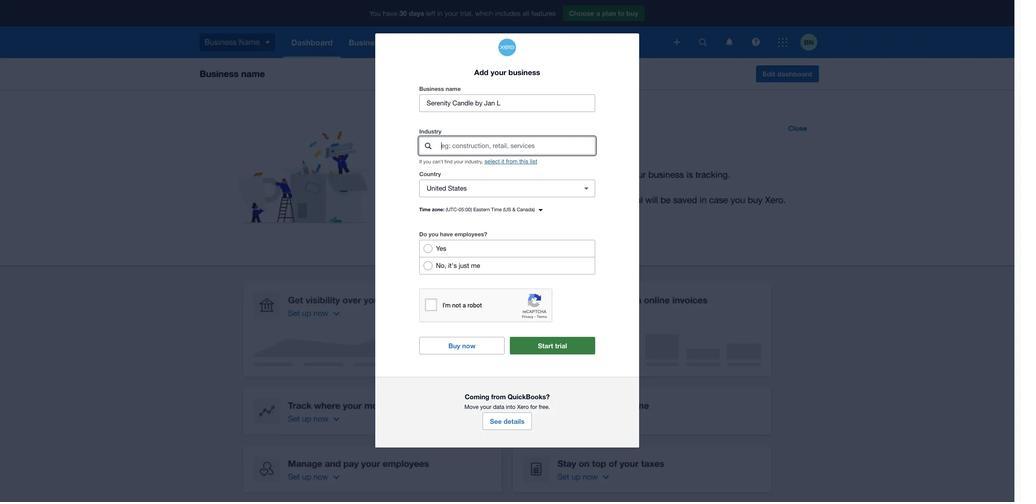 Task type: vqa. For each thing, say whether or not it's contained in the screenshot.
"Xero"
yes



Task type: describe. For each thing, give the bounding box(es) containing it.
your for can't
[[454, 159, 463, 165]]

do
[[419, 231, 427, 238]]

eastern
[[473, 207, 490, 213]]

time inside 'time zone: (utc-05:00) eastern time (us & canada)'
[[491, 207, 502, 213]]

for
[[530, 404, 537, 411]]

from inside "coming from quickbooks? move your data into xero for free."
[[491, 393, 506, 401]]

can't
[[432, 159, 443, 165]]

start trial button
[[510, 338, 595, 355]]

start
[[538, 342, 553, 350]]

move
[[464, 404, 479, 411]]

buy now button
[[419, 338, 505, 355]]

yes
[[436, 245, 446, 253]]

see
[[490, 418, 502, 426]]

industry
[[419, 128, 441, 135]]

start trial
[[538, 342, 567, 350]]

(us
[[503, 207, 511, 213]]

see details
[[490, 418, 524, 426]]

canada)
[[517, 207, 535, 213]]

free.
[[539, 404, 550, 411]]

buy now
[[448, 342, 475, 350]]

add
[[474, 68, 488, 77]]

xero image
[[498, 39, 516, 56]]

select it from this list button
[[484, 159, 537, 165]]

see details button
[[482, 413, 532, 431]]

&
[[512, 207, 515, 213]]

details
[[504, 418, 524, 426]]

buy
[[448, 342, 460, 350]]

employees?
[[455, 231, 487, 238]]

if you can't find your industry, select it from this list
[[419, 159, 537, 165]]

business name
[[419, 86, 461, 93]]

if
[[419, 159, 422, 165]]

Industry field
[[440, 138, 595, 155]]

0 horizontal spatial time
[[419, 207, 431, 213]]

1 horizontal spatial from
[[506, 159, 518, 165]]

no,
[[436, 262, 446, 270]]

name
[[446, 86, 461, 93]]

coming
[[465, 393, 489, 401]]



Task type: locate. For each thing, give the bounding box(es) containing it.
your right the find
[[454, 159, 463, 165]]

time left (us
[[491, 207, 502, 213]]

your left data
[[480, 404, 491, 411]]

add your business
[[474, 68, 540, 77]]

now
[[462, 342, 475, 350]]

have
[[440, 231, 453, 238]]

search icon image
[[425, 143, 431, 150]]

you inside if you can't find your industry, select it from this list
[[423, 159, 431, 165]]

your right add
[[491, 68, 506, 77]]

from right "it"
[[506, 159, 518, 165]]

your inside "coming from quickbooks? move your data into xero for free."
[[480, 404, 491, 411]]

time
[[419, 207, 431, 213], [491, 207, 502, 213]]

2 vertical spatial your
[[480, 404, 491, 411]]

1 vertical spatial from
[[491, 393, 506, 401]]

zone:
[[432, 207, 444, 213]]

do you have employees?
[[419, 231, 487, 238]]

industry,
[[465, 159, 483, 165]]

0 vertical spatial your
[[491, 68, 506, 77]]

country
[[419, 171, 441, 178]]

time left zone:
[[419, 207, 431, 213]]

clear image
[[578, 180, 595, 198]]

me
[[471, 262, 480, 270]]

business
[[508, 68, 540, 77]]

coming from quickbooks? move your data into xero for free.
[[464, 393, 550, 411]]

Business name field
[[420, 95, 595, 112]]

it
[[501, 159, 504, 165]]

1 vertical spatial you
[[429, 231, 438, 238]]

from
[[506, 159, 518, 165], [491, 393, 506, 401]]

0 vertical spatial you
[[423, 159, 431, 165]]

you
[[423, 159, 431, 165], [429, 231, 438, 238]]

your
[[491, 68, 506, 77], [454, 159, 463, 165], [480, 404, 491, 411]]

(utc-
[[446, 207, 459, 213]]

no, it's just me
[[436, 262, 480, 270]]

your for quickbooks?
[[480, 404, 491, 411]]

trial
[[555, 342, 567, 350]]

05:00)
[[459, 207, 472, 213]]

1 horizontal spatial time
[[491, 207, 502, 213]]

you right do
[[429, 231, 438, 238]]

from up data
[[491, 393, 506, 401]]

0 vertical spatial from
[[506, 159, 518, 165]]

1 vertical spatial your
[[454, 159, 463, 165]]

you for can't
[[423, 159, 431, 165]]

your inside if you can't find your industry, select it from this list
[[454, 159, 463, 165]]

this
[[519, 159, 528, 165]]

do you have employees? group
[[419, 240, 595, 275]]

data
[[493, 404, 504, 411]]

you for have
[[429, 231, 438, 238]]

0 horizontal spatial from
[[491, 393, 506, 401]]

just
[[459, 262, 469, 270]]

select
[[484, 159, 500, 165]]

find
[[444, 159, 453, 165]]

quickbooks?
[[508, 393, 550, 401]]

into
[[506, 404, 515, 411]]

you right the 'if'
[[423, 159, 431, 165]]

list
[[530, 159, 537, 165]]

business
[[419, 86, 444, 93]]

time zone: (utc-05:00) eastern time (us & canada)
[[419, 207, 535, 213]]

xero
[[517, 404, 529, 411]]

it's
[[448, 262, 457, 270]]

Country field
[[420, 181, 574, 197]]



